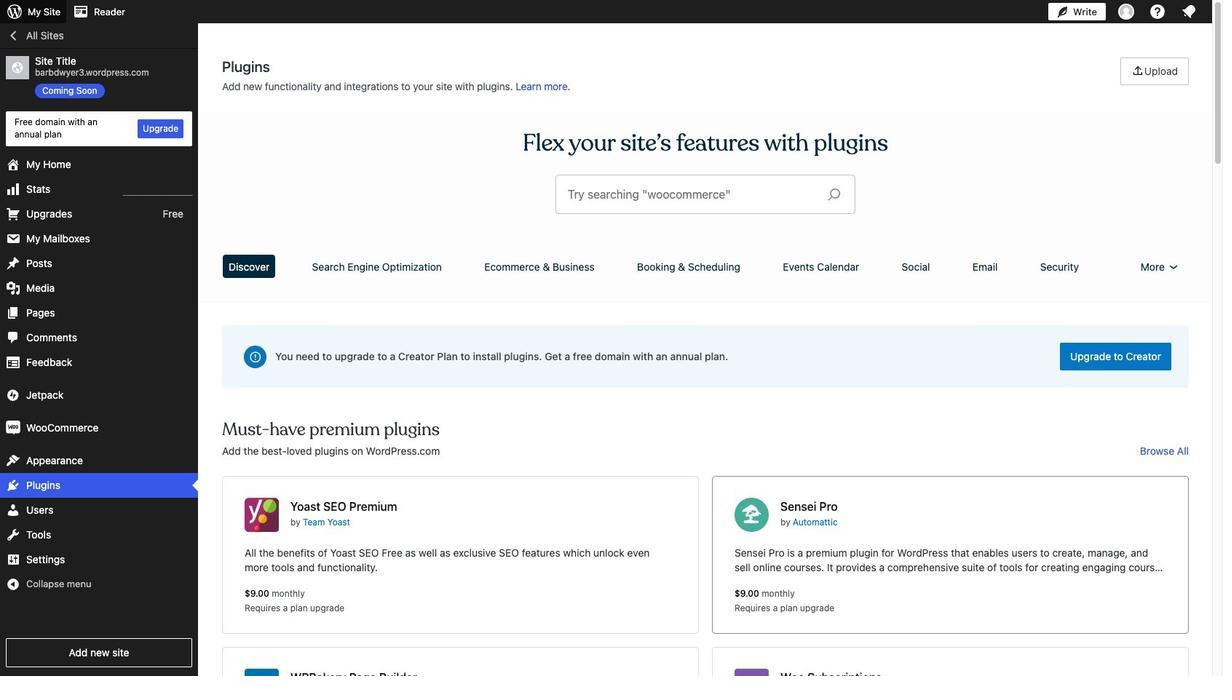 Task type: describe. For each thing, give the bounding box(es) containing it.
my profile image
[[1119, 4, 1135, 20]]

highest hourly views 0 image
[[123, 186, 192, 196]]

1 img image from the top
[[6, 388, 20, 403]]



Task type: locate. For each thing, give the bounding box(es) containing it.
img image
[[6, 388, 20, 403], [6, 421, 20, 435]]

open search image
[[817, 184, 853, 205]]

main content
[[217, 58, 1195, 677]]

2 plugin icon image from the left
[[735, 498, 769, 533]]

None search field
[[557, 176, 855, 213]]

manage your notifications image
[[1181, 3, 1198, 20]]

0 horizontal spatial plugin icon image
[[245, 498, 279, 533]]

1 vertical spatial img image
[[6, 421, 20, 435]]

1 plugin icon image from the left
[[245, 498, 279, 533]]

help image
[[1150, 3, 1167, 20]]

0 vertical spatial img image
[[6, 388, 20, 403]]

1 horizontal spatial plugin icon image
[[735, 498, 769, 533]]

plugin icon image
[[245, 498, 279, 533], [735, 498, 769, 533]]

2 img image from the top
[[6, 421, 20, 435]]

Search search field
[[568, 176, 817, 213]]



Task type: vqa. For each thing, say whether or not it's contained in the screenshot.
search box
yes



